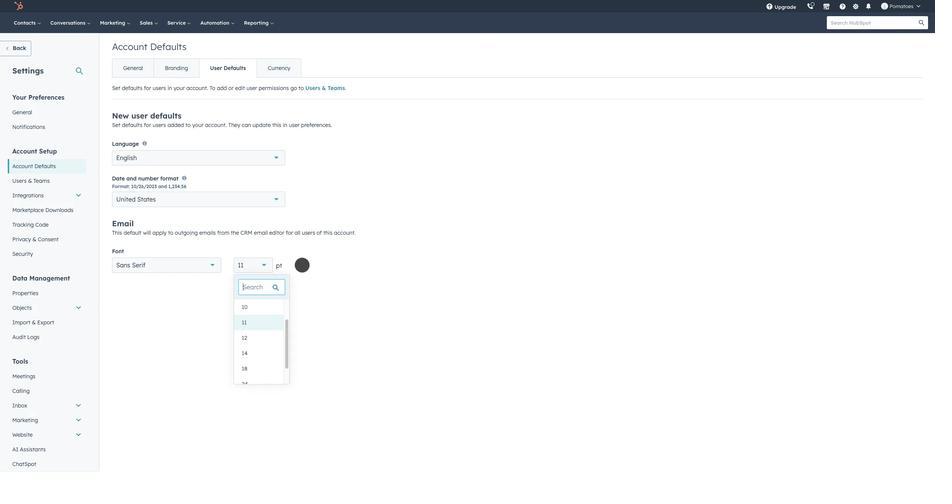Task type: vqa. For each thing, say whether or not it's contained in the screenshot.
Jacob Simon image in the right top of the page
no



Task type: locate. For each thing, give the bounding box(es) containing it.
audit logs link
[[8, 330, 86, 345]]

they
[[229, 122, 241, 129]]

1 horizontal spatial in
[[283, 122, 288, 129]]

1 vertical spatial defaults
[[224, 65, 246, 72]]

in down the branding link
[[168, 85, 172, 92]]

help button
[[837, 0, 850, 12]]

format: 10/26/2023 and 1,234.56
[[112, 184, 187, 189]]

and
[[126, 175, 137, 182], [158, 184, 167, 189]]

users inside email this default will apply to outgoing emails from the crm email editor for all users of this account.
[[302, 230, 315, 236]]

0 vertical spatial to
[[299, 85, 304, 92]]

1 vertical spatial set
[[112, 122, 120, 129]]

10 button
[[234, 300, 284, 315]]

account. left they
[[205, 122, 227, 129]]

0 horizontal spatial general
[[12, 109, 32, 116]]

account.
[[187, 85, 208, 92], [205, 122, 227, 129], [334, 230, 356, 236]]

or
[[229, 85, 234, 92]]

& inside the "data management" element
[[32, 319, 36, 326]]

tyler black image
[[882, 3, 889, 10]]

users down the branding link
[[153, 85, 166, 92]]

properties link
[[8, 286, 86, 301]]

0 vertical spatial user
[[247, 85, 257, 92]]

new user defaults set defaults for users added to your account. they can update this in user preferences.
[[112, 111, 332, 129]]

preferences
[[28, 94, 65, 101]]

user left preferences.
[[289, 122, 300, 129]]

0 vertical spatial this
[[273, 122, 282, 129]]

marketplace downloads
[[12, 207, 74, 214]]

and down the "format"
[[158, 184, 167, 189]]

branding
[[165, 65, 188, 72]]

from
[[217, 230, 230, 236]]

1 horizontal spatial to
[[186, 122, 191, 129]]

defaults down new
[[122, 122, 143, 129]]

defaults inside account setup element
[[35, 163, 56, 170]]

account
[[112, 41, 148, 52], [12, 148, 37, 155], [12, 163, 33, 170]]

1 vertical spatial general
[[12, 109, 32, 116]]

2 horizontal spatial to
[[299, 85, 304, 92]]

data
[[12, 275, 27, 282]]

import & export
[[12, 319, 54, 326]]

in right update
[[283, 122, 288, 129]]

0 horizontal spatial marketing
[[12, 417, 38, 424]]

general link for defaults
[[113, 59, 154, 77]]

set inside new user defaults set defaults for users added to your account. they can update this in user preferences.
[[112, 122, 120, 129]]

1 horizontal spatial users & teams link
[[306, 85, 345, 92]]

this right update
[[273, 122, 282, 129]]

hubspot image
[[14, 2, 23, 11]]

1 vertical spatial your
[[192, 122, 204, 129]]

0 horizontal spatial general link
[[8, 105, 86, 120]]

this
[[112, 230, 122, 236]]

2 vertical spatial to
[[168, 230, 174, 236]]

marketing link
[[95, 12, 135, 33]]

menu item
[[802, 0, 804, 12]]

users & teams link up integrations
[[8, 174, 86, 188]]

1 vertical spatial user
[[131, 111, 148, 121]]

1 horizontal spatial this
[[324, 230, 333, 236]]

set down new
[[112, 122, 120, 129]]

1 vertical spatial general link
[[8, 105, 86, 120]]

sans serif
[[116, 262, 146, 269]]

0 horizontal spatial users
[[12, 178, 27, 185]]

1 vertical spatial for
[[144, 122, 151, 129]]

1 vertical spatial and
[[158, 184, 167, 189]]

to right 'added'
[[186, 122, 191, 129]]

new
[[112, 111, 129, 121]]

set
[[112, 85, 120, 92], [112, 122, 120, 129]]

defaults up the branding link
[[150, 41, 187, 52]]

2 vertical spatial defaults
[[122, 122, 143, 129]]

2 vertical spatial for
[[286, 230, 293, 236]]

1 vertical spatial account.
[[205, 122, 227, 129]]

2 horizontal spatial user
[[289, 122, 300, 129]]

properties
[[12, 290, 38, 297]]

states
[[137, 196, 156, 203]]

list box
[[234, 300, 290, 392]]

upgrade image
[[767, 3, 774, 10]]

0 vertical spatial your
[[174, 85, 185, 92]]

11 button
[[234, 258, 273, 273]]

0 horizontal spatial users & teams link
[[8, 174, 86, 188]]

general inside the your preferences 'element'
[[12, 109, 32, 116]]

branding link
[[154, 59, 199, 77]]

0 vertical spatial and
[[126, 175, 137, 182]]

1 vertical spatial 11
[[242, 319, 247, 326]]

inbox button
[[8, 399, 86, 413]]

to
[[299, 85, 304, 92], [186, 122, 191, 129], [168, 230, 174, 236]]

2 horizontal spatial defaults
[[224, 65, 246, 72]]

0 vertical spatial general
[[123, 65, 143, 72]]

0 vertical spatial general link
[[113, 59, 154, 77]]

automation link
[[196, 12, 240, 33]]

add
[[217, 85, 227, 92]]

0 horizontal spatial defaults
[[35, 163, 56, 170]]

24 button
[[234, 377, 284, 392]]

0 vertical spatial set
[[112, 85, 120, 92]]

general for your
[[12, 109, 32, 116]]

import
[[12, 319, 30, 326]]

website button
[[8, 428, 86, 443]]

tracking code link
[[8, 218, 86, 232]]

marketing
[[100, 20, 127, 26], [12, 417, 38, 424]]

0 horizontal spatial account defaults
[[12, 163, 56, 170]]

defaults down 'setup'
[[35, 163, 56, 170]]

general for account
[[123, 65, 143, 72]]

meetings
[[12, 373, 35, 380]]

marketing up website
[[12, 417, 38, 424]]

your
[[12, 94, 27, 101]]

2 vertical spatial account.
[[334, 230, 356, 236]]

14
[[242, 350, 248, 357]]

users up integrations
[[12, 178, 27, 185]]

users & teams link right go
[[306, 85, 345, 92]]

1 horizontal spatial your
[[192, 122, 204, 129]]

2 vertical spatial user
[[289, 122, 300, 129]]

navigation containing general
[[112, 59, 302, 78]]

privacy & consent link
[[8, 232, 86, 247]]

users left 'added'
[[153, 122, 166, 129]]

back link
[[0, 41, 31, 56]]

& left export
[[32, 319, 36, 326]]

1 horizontal spatial marketing
[[100, 20, 127, 26]]

0 vertical spatial account defaults
[[112, 41, 187, 52]]

editor
[[270, 230, 285, 236]]

account setup element
[[8, 147, 86, 262]]

user right new
[[131, 111, 148, 121]]

back
[[13, 45, 26, 52]]

0 vertical spatial defaults
[[122, 85, 143, 92]]

1 vertical spatial users & teams link
[[8, 174, 86, 188]]

0 horizontal spatial user
[[131, 111, 148, 121]]

0 horizontal spatial this
[[273, 122, 282, 129]]

11 up search search box
[[238, 262, 244, 269]]

& for consent
[[32, 236, 36, 243]]

0 vertical spatial 11
[[238, 262, 244, 269]]

1 vertical spatial marketing
[[12, 417, 38, 424]]

notifications image
[[866, 3, 873, 10]]

setup
[[39, 148, 57, 155]]

currency link
[[257, 59, 301, 77]]

navigation
[[112, 59, 302, 78]]

18 button
[[234, 361, 284, 377]]

account left 'setup'
[[12, 148, 37, 155]]

1 vertical spatial users
[[12, 178, 27, 185]]

this
[[273, 122, 282, 129], [324, 230, 333, 236]]

to right apply at left
[[168, 230, 174, 236]]

0 vertical spatial account
[[112, 41, 148, 52]]

your right 'added'
[[192, 122, 204, 129]]

0 horizontal spatial in
[[168, 85, 172, 92]]

united states button
[[112, 192, 286, 207]]

this inside email this default will apply to outgoing emails from the crm email editor for all users of this account.
[[324, 230, 333, 236]]

to right go
[[299, 85, 304, 92]]

this right of
[[324, 230, 333, 236]]

account down marketing link
[[112, 41, 148, 52]]

tools
[[12, 358, 28, 366]]

search button
[[916, 16, 929, 29]]

1 horizontal spatial users
[[306, 85, 321, 92]]

0 horizontal spatial to
[[168, 230, 174, 236]]

marketing inside button
[[12, 417, 38, 424]]

email this default will apply to outgoing emails from the crm email editor for all users of this account.
[[112, 219, 356, 236]]

teams inside account setup element
[[33, 178, 50, 185]]

1 vertical spatial users
[[153, 122, 166, 129]]

1 horizontal spatial general
[[123, 65, 143, 72]]

defaults right user
[[224, 65, 246, 72]]

11 up 12
[[242, 319, 247, 326]]

apply
[[153, 230, 167, 236]]

your down branding
[[174, 85, 185, 92]]

1 vertical spatial account
[[12, 148, 37, 155]]

integrations button
[[8, 188, 86, 203]]

for
[[144, 85, 151, 92], [144, 122, 151, 129], [286, 230, 293, 236]]

2 vertical spatial users
[[302, 230, 315, 236]]

1 vertical spatial this
[[324, 230, 333, 236]]

user right edit
[[247, 85, 257, 92]]

account defaults down sales link
[[112, 41, 187, 52]]

users
[[306, 85, 321, 92], [12, 178, 27, 185]]

defaults up 'added'
[[150, 111, 182, 121]]

export
[[37, 319, 54, 326]]

ai assistants link
[[8, 443, 86, 457]]

0 vertical spatial defaults
[[150, 41, 187, 52]]

tracking code
[[12, 222, 49, 228]]

marketing left sales
[[100, 20, 127, 26]]

24
[[242, 381, 248, 388]]

account defaults up users & teams
[[12, 163, 56, 170]]

service
[[167, 20, 187, 26]]

and right date
[[126, 175, 137, 182]]

2 set from the top
[[112, 122, 120, 129]]

& right privacy
[[32, 236, 36, 243]]

0 horizontal spatial teams
[[33, 178, 50, 185]]

1 horizontal spatial teams
[[328, 85, 345, 92]]

1 vertical spatial in
[[283, 122, 288, 129]]

calling
[[12, 388, 30, 395]]

account. right of
[[334, 230, 356, 236]]

1 vertical spatial teams
[[33, 178, 50, 185]]

& up integrations
[[28, 178, 32, 185]]

11 inside button
[[242, 319, 247, 326]]

ai
[[12, 447, 18, 454]]

automation
[[201, 20, 231, 26]]

0 horizontal spatial and
[[126, 175, 137, 182]]

user defaults
[[210, 65, 246, 72]]

chatspot
[[12, 461, 36, 468]]

account. inside email this default will apply to outgoing emails from the crm email editor for all users of this account.
[[334, 230, 356, 236]]

defaults up new
[[122, 85, 143, 92]]

notifications
[[12, 124, 45, 131]]

1 vertical spatial to
[[186, 122, 191, 129]]

menu
[[761, 0, 927, 12]]

1 horizontal spatial defaults
[[150, 41, 187, 52]]

1 vertical spatial account defaults
[[12, 163, 56, 170]]

0 horizontal spatial your
[[174, 85, 185, 92]]

& for teams
[[28, 178, 32, 185]]

account. left to
[[187, 85, 208, 92]]

settings image
[[853, 3, 860, 10]]

1 horizontal spatial general link
[[113, 59, 154, 77]]

account up users & teams
[[12, 163, 33, 170]]

users right go
[[306, 85, 321, 92]]

set up new
[[112, 85, 120, 92]]

2 vertical spatial defaults
[[35, 163, 56, 170]]

users left of
[[302, 230, 315, 236]]

to inside email this default will apply to outgoing emails from the crm email editor for all users of this account.
[[168, 230, 174, 236]]



Task type: describe. For each thing, give the bounding box(es) containing it.
conversations
[[50, 20, 87, 26]]

notifications button
[[863, 0, 876, 12]]

0 vertical spatial teams
[[328, 85, 345, 92]]

currency
[[268, 65, 291, 72]]

18
[[242, 366, 248, 373]]

Search search field
[[239, 280, 285, 295]]

1 horizontal spatial user
[[247, 85, 257, 92]]

contacts link
[[9, 12, 46, 33]]

preferences.
[[301, 122, 332, 129]]

1 horizontal spatial and
[[158, 184, 167, 189]]

1 set from the top
[[112, 85, 120, 92]]

& for export
[[32, 319, 36, 326]]

consent
[[38, 236, 59, 243]]

to
[[210, 85, 216, 92]]

can
[[242, 122, 251, 129]]

defaults for account defaults link
[[35, 163, 56, 170]]

menu containing pomatoes
[[761, 0, 927, 12]]

all
[[295, 230, 301, 236]]

help image
[[840, 3, 847, 10]]

marketing button
[[8, 413, 86, 428]]

0 vertical spatial in
[[168, 85, 172, 92]]

logs
[[27, 334, 39, 341]]

outgoing
[[175, 230, 198, 236]]

reporting
[[244, 20, 270, 26]]

permissions
[[259, 85, 289, 92]]

your inside new user defaults set defaults for users added to your account. they can update this in user preferences.
[[192, 122, 204, 129]]

chatspot link
[[8, 457, 86, 472]]

0 vertical spatial account.
[[187, 85, 208, 92]]

0 vertical spatial users & teams link
[[306, 85, 345, 92]]

downloads
[[45, 207, 74, 214]]

data management element
[[8, 274, 86, 345]]

email
[[254, 230, 268, 236]]

11 button
[[234, 315, 284, 331]]

date and number format
[[112, 175, 179, 182]]

this inside new user defaults set defaults for users added to your account. they can update this in user preferences.
[[273, 122, 282, 129]]

& left . on the top left of page
[[322, 85, 326, 92]]

default
[[124, 230, 142, 236]]

pomatoes button
[[877, 0, 926, 12]]

date
[[112, 175, 125, 182]]

account. inside new user defaults set defaults for users added to your account. they can update this in user preferences.
[[205, 122, 227, 129]]

2 vertical spatial account
[[12, 163, 33, 170]]

12
[[242, 335, 247, 342]]

marketplaces image
[[824, 3, 831, 10]]

marketplaces button
[[819, 0, 835, 12]]

calling link
[[8, 384, 86, 399]]

list box containing 10
[[234, 300, 290, 392]]

your preferences
[[12, 94, 65, 101]]

0 vertical spatial users
[[306, 85, 321, 92]]

user defaults link
[[199, 59, 257, 77]]

account for users & teams
[[12, 148, 37, 155]]

0 vertical spatial users
[[153, 85, 166, 92]]

10
[[242, 304, 248, 311]]

notifications link
[[8, 120, 86, 134]]

0 vertical spatial marketing
[[100, 20, 127, 26]]

united states
[[116, 196, 156, 203]]

account for branding
[[112, 41, 148, 52]]

user
[[210, 65, 222, 72]]

code
[[35, 222, 49, 228]]

11 inside dropdown button
[[238, 262, 244, 269]]

Search HubSpot search field
[[828, 16, 922, 29]]

tools element
[[8, 358, 86, 472]]

your preferences element
[[8, 93, 86, 134]]

search image
[[920, 20, 925, 25]]

calling icon image
[[808, 3, 815, 10]]

1 horizontal spatial account defaults
[[112, 41, 187, 52]]

tracking
[[12, 222, 34, 228]]

email
[[112, 219, 134, 228]]

will
[[143, 230, 151, 236]]

calling icon button
[[805, 1, 818, 11]]

sans serif button
[[112, 258, 222, 273]]

12 button
[[234, 331, 284, 346]]

settings link
[[852, 2, 861, 10]]

0 vertical spatial for
[[144, 85, 151, 92]]

1 vertical spatial defaults
[[150, 111, 182, 121]]

font
[[112, 248, 124, 255]]

for inside email this default will apply to outgoing emails from the crm email editor for all users of this account.
[[286, 230, 293, 236]]

objects button
[[8, 301, 86, 316]]

account defaults inside account defaults link
[[12, 163, 56, 170]]

conversations link
[[46, 12, 95, 33]]

defaults for user defaults link
[[224, 65, 246, 72]]

import & export link
[[8, 316, 86, 330]]

united
[[116, 196, 136, 203]]

of
[[317, 230, 322, 236]]

service link
[[163, 12, 196, 33]]

users inside account setup element
[[12, 178, 27, 185]]

marketplace
[[12, 207, 44, 214]]

format:
[[112, 184, 130, 189]]

objects
[[12, 305, 32, 312]]

10/26/2023
[[131, 184, 157, 189]]

integrations
[[12, 192, 44, 199]]

marketplace downloads link
[[8, 203, 86, 218]]

users inside new user defaults set defaults for users added to your account. they can update this in user preferences.
[[153, 122, 166, 129]]

ai assistants
[[12, 447, 46, 454]]

privacy & consent
[[12, 236, 59, 243]]

added
[[168, 122, 184, 129]]

emails
[[199, 230, 216, 236]]

upgrade
[[775, 4, 797, 10]]

reporting link
[[240, 12, 279, 33]]

to inside new user defaults set defaults for users added to your account. they can update this in user preferences.
[[186, 122, 191, 129]]

sales
[[140, 20, 154, 26]]

users & teams
[[12, 178, 50, 185]]

edit
[[235, 85, 245, 92]]

in inside new user defaults set defaults for users added to your account. they can update this in user preferences.
[[283, 122, 288, 129]]

general link for preferences
[[8, 105, 86, 120]]

serif
[[132, 262, 146, 269]]

14 button
[[234, 346, 284, 361]]

.
[[345, 85, 346, 92]]

account setup
[[12, 148, 57, 155]]

1,234.56
[[168, 184, 187, 189]]

website
[[12, 432, 33, 439]]

security link
[[8, 247, 86, 262]]

account defaults link
[[8, 159, 86, 174]]

meetings link
[[8, 370, 86, 384]]

audit
[[12, 334, 26, 341]]

sans
[[116, 262, 130, 269]]

set defaults for users in your account. to add or edit user permissions go to users & teams .
[[112, 85, 346, 92]]

for inside new user defaults set defaults for users added to your account. they can update this in user preferences.
[[144, 122, 151, 129]]

update
[[253, 122, 271, 129]]



